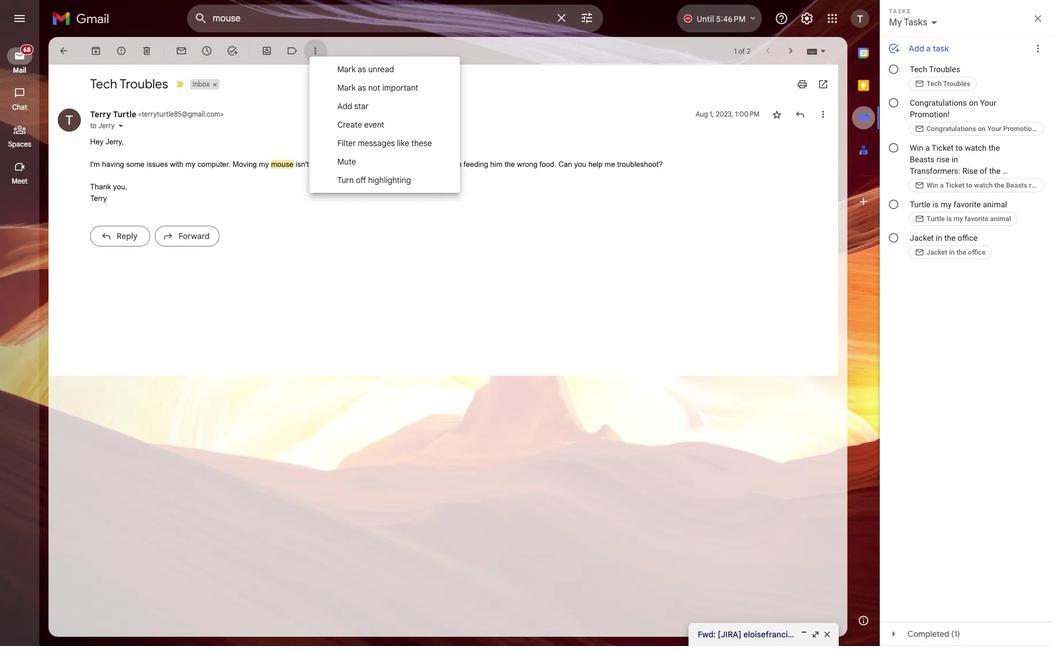 Task type: describe. For each thing, give the bounding box(es) containing it.
some
[[126, 160, 145, 169]]

assigned
[[804, 630, 838, 641]]

maybe
[[423, 160, 445, 169]]

reply
[[117, 231, 138, 242]]

terry inside thank you, terry
[[90, 194, 107, 203]]

report spam image
[[116, 45, 127, 57]]

add to tasks image
[[227, 45, 238, 57]]

star
[[355, 101, 369, 112]]

am
[[451, 160, 462, 169]]

hey
[[90, 138, 104, 146]]

2
[[747, 47, 751, 55]]

side panel section
[[848, 37, 880, 638]]

older image
[[786, 45, 797, 57]]

add star
[[338, 101, 369, 112]]

1 terry from the top
[[90, 109, 111, 120]]

<
[[138, 110, 142, 119]]

fwd:
[[698, 630, 716, 641]]

thank you, terry
[[90, 183, 127, 203]]

Not starred checkbox
[[772, 109, 783, 120]]

chat
[[12, 103, 27, 112]]

the wrong
[[505, 160, 538, 169]]

hey jerry,
[[90, 138, 124, 146]]

2023,
[[716, 110, 734, 119]]

can
[[559, 160, 573, 169]]

turn off highlighting
[[338, 175, 411, 186]]

clear search image
[[550, 6, 573, 29]]

filter
[[338, 138, 356, 149]]

settings image
[[801, 12, 815, 25]]

mark as not important
[[338, 83, 419, 93]]

to jerry
[[90, 121, 115, 130]]

you,
[[113, 183, 127, 191]]

aug 1, 2023, 1:00 pm cell
[[696, 109, 760, 120]]

meet
[[12, 177, 28, 186]]

mail heading
[[0, 66, 39, 75]]

terryturtle85@gmail.com
[[142, 110, 220, 119]]

close image
[[823, 631, 832, 640]]

computer.
[[198, 160, 231, 169]]

fwd: [jira] eloisefrancis23 assigned gtms-16 to you
[[698, 630, 900, 641]]

as for unread
[[358, 64, 366, 75]]

feeding
[[464, 160, 489, 169]]

labels image
[[287, 45, 298, 57]]

select input tool image
[[820, 47, 827, 55]]

troubleshoot?
[[618, 160, 663, 169]]

not starred image
[[772, 109, 783, 120]]

as for not
[[358, 83, 366, 93]]

with
[[170, 160, 184, 169]]

troubles
[[120, 76, 168, 92]]

delete image
[[141, 45, 153, 57]]

meet heading
[[0, 177, 39, 186]]

mail
[[13, 66, 26, 75]]

archive image
[[90, 45, 102, 57]]

search in mail image
[[191, 8, 212, 29]]

create event
[[338, 120, 385, 130]]

i'm
[[90, 160, 100, 169]]

i
[[447, 160, 449, 169]]

1 my from the left
[[186, 160, 196, 169]]

messages
[[358, 138, 395, 149]]

back to search results image
[[58, 45, 69, 57]]

terry turtle cell
[[90, 109, 224, 120]]

screen.
[[396, 160, 421, 169]]

main menu image
[[13, 12, 27, 25]]

terry turtle < terryturtle85@gmail.com >
[[90, 109, 224, 120]]

chat heading
[[0, 103, 39, 112]]

1 horizontal spatial to
[[876, 630, 884, 641]]

1
[[735, 47, 737, 55]]

show details image
[[117, 123, 124, 129]]

forward
[[179, 231, 210, 242]]

having
[[102, 160, 124, 169]]

on
[[373, 160, 381, 169]]

i'm having some issues with my computer. moving my mouse isn't moving the cursor on the screen. maybe i am feeding him the wrong food. can you help me troubleshoot?
[[90, 160, 663, 169]]

moving
[[233, 160, 257, 169]]

1,
[[710, 110, 715, 119]]

navigation containing mail
[[0, 37, 40, 647]]

event
[[364, 120, 385, 130]]



Task type: vqa. For each thing, say whether or not it's contained in the screenshot.
Week.
no



Task type: locate. For each thing, give the bounding box(es) containing it.
pop out image
[[812, 631, 821, 640]]

add
[[338, 101, 352, 112]]

me
[[605, 160, 616, 169]]

filter messages like these
[[338, 138, 432, 149]]

tab list
[[848, 37, 880, 605]]

0 horizontal spatial you
[[575, 160, 587, 169]]

68
[[23, 46, 31, 54]]

navigation
[[0, 37, 40, 647]]

0 vertical spatial to
[[90, 121, 97, 130]]

as left 'not'
[[358, 83, 366, 93]]

to right 16
[[876, 630, 884, 641]]

advanced search options image
[[576, 6, 599, 29]]

Search in mail search field
[[187, 5, 604, 32]]

terry up to jerry
[[90, 109, 111, 120]]

mouse
[[271, 160, 294, 169]]

mark for mark as not important
[[338, 83, 356, 93]]

help
[[589, 160, 603, 169]]

1 vertical spatial you
[[886, 630, 900, 641]]

off
[[356, 175, 366, 186]]

2 terry from the top
[[90, 194, 107, 203]]

[jira]
[[718, 630, 742, 641]]

Search in mail text field
[[213, 13, 548, 24]]

gtms-
[[840, 630, 866, 641]]

mute
[[338, 157, 356, 167]]

the
[[383, 160, 394, 169]]

as
[[358, 64, 366, 75], [358, 83, 366, 93]]

of
[[739, 47, 745, 55]]

not
[[368, 83, 381, 93]]

these
[[412, 138, 432, 149]]

aug 1, 2023, 1:00 pm
[[696, 110, 760, 119]]

1 of 2
[[735, 47, 751, 55]]

the cursor
[[337, 160, 371, 169]]

gmail image
[[52, 7, 115, 30]]

2 mark from the top
[[338, 83, 356, 93]]

spaces heading
[[0, 140, 39, 149]]

mark as unread image
[[176, 45, 187, 57]]

mark up add
[[338, 83, 356, 93]]

mark left unread
[[338, 64, 356, 75]]

spaces
[[8, 140, 31, 149]]

create
[[338, 120, 362, 130]]

1 vertical spatial mark
[[338, 83, 356, 93]]

>
[[220, 110, 224, 119]]

to
[[90, 121, 97, 130], [876, 630, 884, 641]]

mark as unread
[[338, 64, 394, 75]]

my right the with
[[186, 160, 196, 169]]

terry
[[90, 109, 111, 120], [90, 194, 107, 203]]

support image
[[775, 12, 789, 25]]

aug
[[696, 110, 708, 119]]

thank
[[90, 183, 111, 191]]

highlighting
[[368, 175, 411, 186]]

move to inbox image
[[261, 45, 273, 57]]

forward link
[[155, 226, 220, 247]]

tech troubles
[[90, 76, 168, 92]]

food.
[[540, 160, 557, 169]]

issues
[[147, 160, 168, 169]]

you right can
[[575, 160, 587, 169]]

2 my from the left
[[259, 160, 269, 169]]

you
[[575, 160, 587, 169], [886, 630, 900, 641]]

1 vertical spatial to
[[876, 630, 884, 641]]

important
[[383, 83, 419, 93]]

terry down thank
[[90, 194, 107, 203]]

you right 16
[[886, 630, 900, 641]]

1 horizontal spatial you
[[886, 630, 900, 641]]

tech
[[90, 76, 117, 92]]

0 vertical spatial you
[[575, 160, 587, 169]]

mark
[[338, 64, 356, 75], [338, 83, 356, 93]]

0 vertical spatial mark
[[338, 64, 356, 75]]

16
[[866, 630, 874, 641]]

my
[[186, 160, 196, 169], [259, 160, 269, 169]]

0 horizontal spatial my
[[186, 160, 196, 169]]

eloisefrancis23
[[744, 630, 802, 641]]

him
[[491, 160, 503, 169]]

jerry,
[[106, 138, 124, 146]]

inbox button
[[190, 79, 211, 90]]

isn't
[[296, 160, 309, 169]]

1 vertical spatial terry
[[90, 194, 107, 203]]

1 as from the top
[[358, 64, 366, 75]]

0 vertical spatial as
[[358, 64, 366, 75]]

68 link
[[7, 45, 34, 65]]

moving
[[311, 160, 335, 169]]

reply link
[[90, 226, 150, 247]]

turtle
[[113, 109, 136, 120]]

turn
[[338, 175, 354, 186]]

1:00 pm
[[736, 110, 760, 119]]

minimize image
[[800, 631, 809, 640]]

0 vertical spatial terry
[[90, 109, 111, 120]]

inbox
[[193, 80, 210, 88]]

to left jerry
[[90, 121, 97, 130]]

1 mark from the top
[[338, 64, 356, 75]]

like
[[397, 138, 409, 149]]

1 horizontal spatial my
[[259, 160, 269, 169]]

unread
[[368, 64, 394, 75]]

more image
[[310, 45, 321, 57]]

2 as from the top
[[358, 83, 366, 93]]

as left unread
[[358, 64, 366, 75]]

1 vertical spatial as
[[358, 83, 366, 93]]

mark for mark as unread
[[338, 64, 356, 75]]

0 horizontal spatial to
[[90, 121, 97, 130]]

my left the mouse
[[259, 160, 269, 169]]

jerry
[[98, 121, 115, 130]]

snooze image
[[201, 45, 213, 57]]



